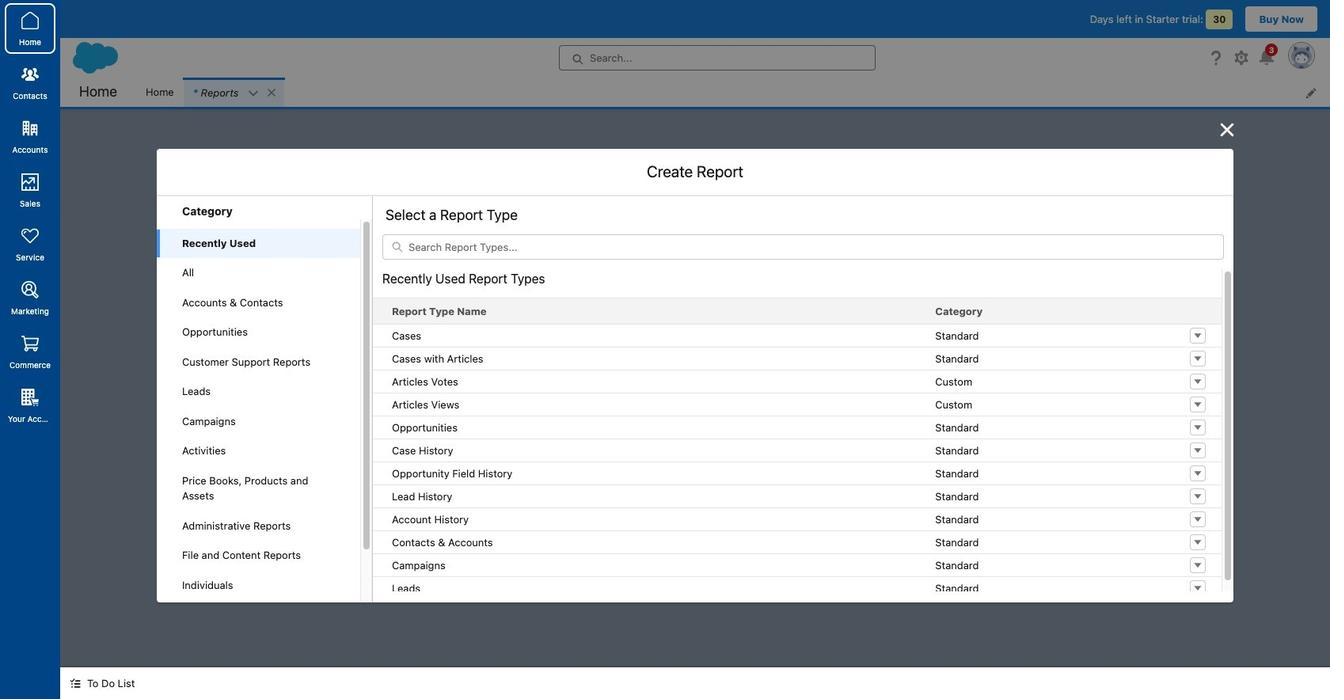 Task type: locate. For each thing, give the bounding box(es) containing it.
text default image
[[70, 678, 81, 689]]

list item
[[184, 78, 285, 107]]

list
[[136, 78, 1331, 107]]



Task type: vqa. For each thing, say whether or not it's contained in the screenshot.
Quick Find search field
no



Task type: describe. For each thing, give the bounding box(es) containing it.
text default image
[[266, 87, 278, 98]]



